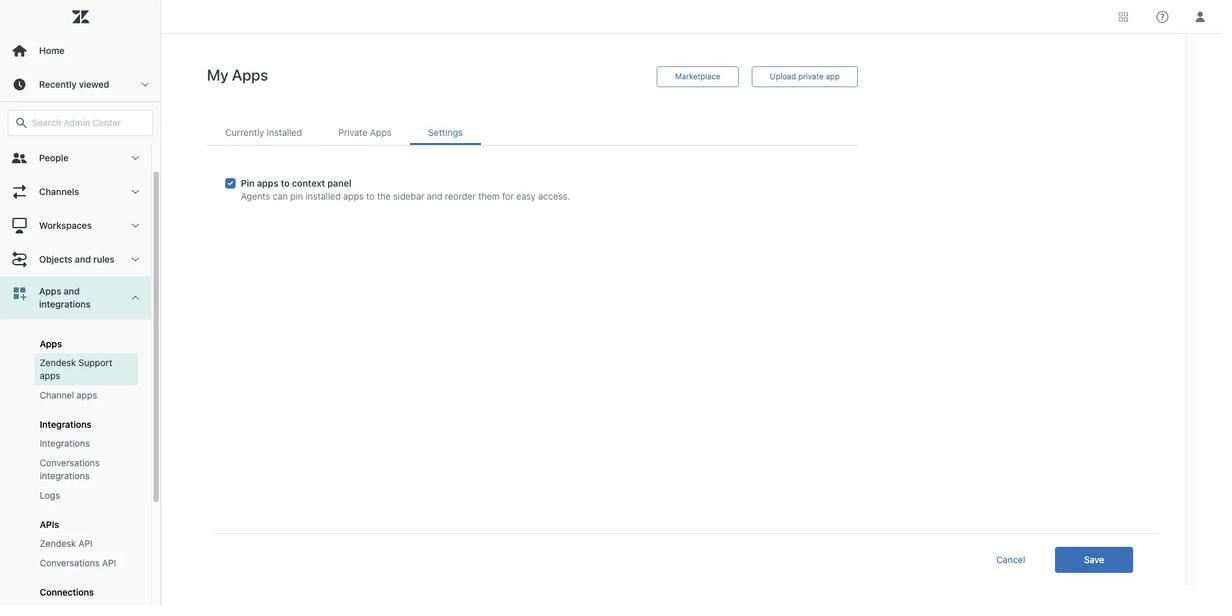 Task type: describe. For each thing, give the bounding box(es) containing it.
conversations api element
[[40, 557, 116, 570]]

Search Admin Center field
[[32, 117, 145, 129]]

viewed
[[79, 79, 109, 90]]

objects and rules button
[[0, 243, 151, 277]]

apps for apps and integrations
[[39, 286, 61, 297]]

zendesk for zendesk support apps
[[40, 357, 76, 368]]

and for objects
[[75, 254, 91, 265]]

zendesk api link
[[35, 534, 138, 554]]

none search field inside primary element
[[1, 110, 159, 136]]

integrations for the integrations element inside the "integrations" link
[[40, 438, 90, 449]]

zendesk support apps
[[40, 357, 112, 381]]

apps and integrations button
[[0, 277, 151, 320]]

apps and integrations
[[39, 286, 91, 310]]

zendesk support apps link
[[35, 353, 138, 386]]

apps for the apps element
[[40, 339, 62, 350]]

logs element
[[40, 490, 60, 503]]

workspaces
[[39, 220, 92, 231]]

conversations for api
[[40, 558, 100, 569]]

zendesk api element
[[40, 538, 93, 551]]

conversations for integrations
[[40, 458, 100, 469]]

integrations element inside "integrations" link
[[40, 437, 90, 450]]

help image
[[1157, 11, 1169, 22]]

connections
[[40, 587, 94, 598]]

channel apps element
[[40, 389, 97, 402]]

tree item inside tree
[[0, 277, 151, 607]]

conversations integrations element
[[40, 457, 133, 483]]

conversations api link
[[35, 554, 138, 574]]

zendesk support apps element
[[40, 357, 133, 383]]

channel apps link
[[35, 386, 138, 406]]

objects
[[39, 254, 72, 265]]

conversations integrations link
[[35, 454, 138, 486]]

channels button
[[0, 175, 151, 209]]

integrations link
[[35, 434, 138, 454]]

apps inside zendesk support apps
[[40, 370, 60, 381]]



Task type: vqa. For each thing, say whether or not it's contained in the screenshot.
the and in the Measure Answer Bot and Knowledge Capture performance to improve self-service.
no



Task type: locate. For each thing, give the bounding box(es) containing it.
2 conversations from the top
[[40, 558, 100, 569]]

tree
[[0, 141, 161, 607]]

integrations inside conversations integrations
[[40, 471, 90, 482]]

people button
[[0, 141, 151, 175]]

and down objects and rules dropdown button in the top of the page
[[64, 286, 80, 297]]

logs
[[40, 490, 60, 501]]

zendesk
[[40, 357, 76, 368], [40, 538, 76, 549]]

1 integrations element from the top
[[40, 419, 92, 430]]

2 zendesk from the top
[[40, 538, 76, 549]]

and left rules
[[75, 254, 91, 265]]

and inside apps and integrations
[[64, 286, 80, 297]]

conversations api
[[40, 558, 116, 569]]

integrations element up "integrations" link on the bottom of the page
[[40, 419, 92, 430]]

1 horizontal spatial api
[[102, 558, 116, 569]]

apps inside "group"
[[40, 339, 62, 350]]

apps
[[40, 370, 60, 381], [77, 390, 97, 401]]

api for zendesk api
[[78, 538, 93, 549]]

zendesk down the apis "element" at the left of page
[[40, 538, 76, 549]]

channel
[[40, 390, 74, 401]]

primary element
[[0, 0, 161, 607]]

logs link
[[35, 486, 138, 506]]

api for conversations api
[[102, 558, 116, 569]]

connections element
[[40, 587, 94, 598]]

home
[[39, 45, 64, 56]]

and for apps
[[64, 286, 80, 297]]

conversations down "zendesk api" "element"
[[40, 558, 100, 569]]

api up the conversations api link
[[78, 538, 93, 549]]

zendesk api
[[40, 538, 93, 549]]

1 vertical spatial apps
[[40, 339, 62, 350]]

0 vertical spatial apps
[[40, 370, 60, 381]]

conversations integrations
[[40, 458, 100, 482]]

integrations for 2nd the integrations element from the bottom of the apps and integrations "group"
[[40, 419, 92, 430]]

rules
[[93, 254, 115, 265]]

support
[[78, 357, 112, 368]]

channel apps
[[40, 390, 97, 401]]

1 vertical spatial integrations
[[40, 438, 90, 449]]

zendesk inside "element"
[[40, 538, 76, 549]]

apis element
[[40, 519, 59, 531]]

integrations up logs
[[40, 471, 90, 482]]

1 vertical spatial and
[[64, 286, 80, 297]]

apps up zendesk support apps
[[40, 339, 62, 350]]

user menu image
[[1192, 8, 1209, 25]]

0 vertical spatial zendesk
[[40, 357, 76, 368]]

integrations
[[39, 299, 91, 310], [40, 471, 90, 482]]

0 horizontal spatial api
[[78, 538, 93, 549]]

apps inside channel apps element
[[77, 390, 97, 401]]

1 horizontal spatial apps
[[77, 390, 97, 401]]

tree item containing apps and integrations
[[0, 277, 151, 607]]

1 conversations from the top
[[40, 458, 100, 469]]

integrations up conversations integrations
[[40, 438, 90, 449]]

tree item
[[0, 277, 151, 607]]

home button
[[0, 34, 161, 68]]

1 vertical spatial zendesk
[[40, 538, 76, 549]]

1 vertical spatial api
[[102, 558, 116, 569]]

1 vertical spatial integrations element
[[40, 437, 90, 450]]

workspaces button
[[0, 209, 151, 243]]

2 integrations from the top
[[40, 438, 90, 449]]

zendesk for zendesk api
[[40, 538, 76, 549]]

apps down "zendesk support apps" element on the left bottom of page
[[77, 390, 97, 401]]

apis
[[40, 519, 59, 531]]

apps and integrations group
[[0, 320, 151, 607]]

0 horizontal spatial apps
[[40, 370, 60, 381]]

integrations
[[40, 419, 92, 430], [40, 438, 90, 449]]

0 vertical spatial integrations element
[[40, 419, 92, 430]]

api inside "element"
[[78, 538, 93, 549]]

zendesk inside zendesk support apps
[[40, 357, 76, 368]]

integrations element up conversations integrations
[[40, 437, 90, 450]]

api
[[78, 538, 93, 549], [102, 558, 116, 569]]

0 vertical spatial and
[[75, 254, 91, 265]]

api down zendesk api "link"
[[102, 558, 116, 569]]

0 vertical spatial api
[[78, 538, 93, 549]]

zendesk products image
[[1119, 12, 1128, 21]]

apps up channel
[[40, 370, 60, 381]]

tree inside primary element
[[0, 141, 161, 607]]

0 vertical spatial integrations
[[39, 299, 91, 310]]

conversations down "integrations" link on the bottom of the page
[[40, 458, 100, 469]]

objects and rules
[[39, 254, 115, 265]]

1 vertical spatial apps
[[77, 390, 97, 401]]

0 vertical spatial integrations
[[40, 419, 92, 430]]

people
[[39, 152, 68, 163]]

integrations element
[[40, 419, 92, 430], [40, 437, 90, 450]]

apps element
[[40, 339, 62, 350]]

None search field
[[1, 110, 159, 136]]

integrations up the apps element
[[39, 299, 91, 310]]

1 vertical spatial integrations
[[40, 471, 90, 482]]

apps
[[39, 286, 61, 297], [40, 339, 62, 350]]

integrations inside apps and integrations dropdown button
[[39, 299, 91, 310]]

apps down objects
[[39, 286, 61, 297]]

conversations
[[40, 458, 100, 469], [40, 558, 100, 569]]

channels
[[39, 186, 79, 197]]

integrations up "integrations" link on the bottom of the page
[[40, 419, 92, 430]]

2 integrations element from the top
[[40, 437, 90, 450]]

0 vertical spatial apps
[[39, 286, 61, 297]]

recently viewed
[[39, 79, 109, 90]]

recently viewed button
[[0, 68, 161, 102]]

0 vertical spatial conversations
[[40, 458, 100, 469]]

recently
[[39, 79, 77, 90]]

1 vertical spatial conversations
[[40, 558, 100, 569]]

apps inside apps and integrations
[[39, 286, 61, 297]]

1 zendesk from the top
[[40, 357, 76, 368]]

tree containing people
[[0, 141, 161, 607]]

1 integrations from the top
[[40, 419, 92, 430]]

and
[[75, 254, 91, 265], [64, 286, 80, 297]]

zendesk down the apps element
[[40, 357, 76, 368]]



